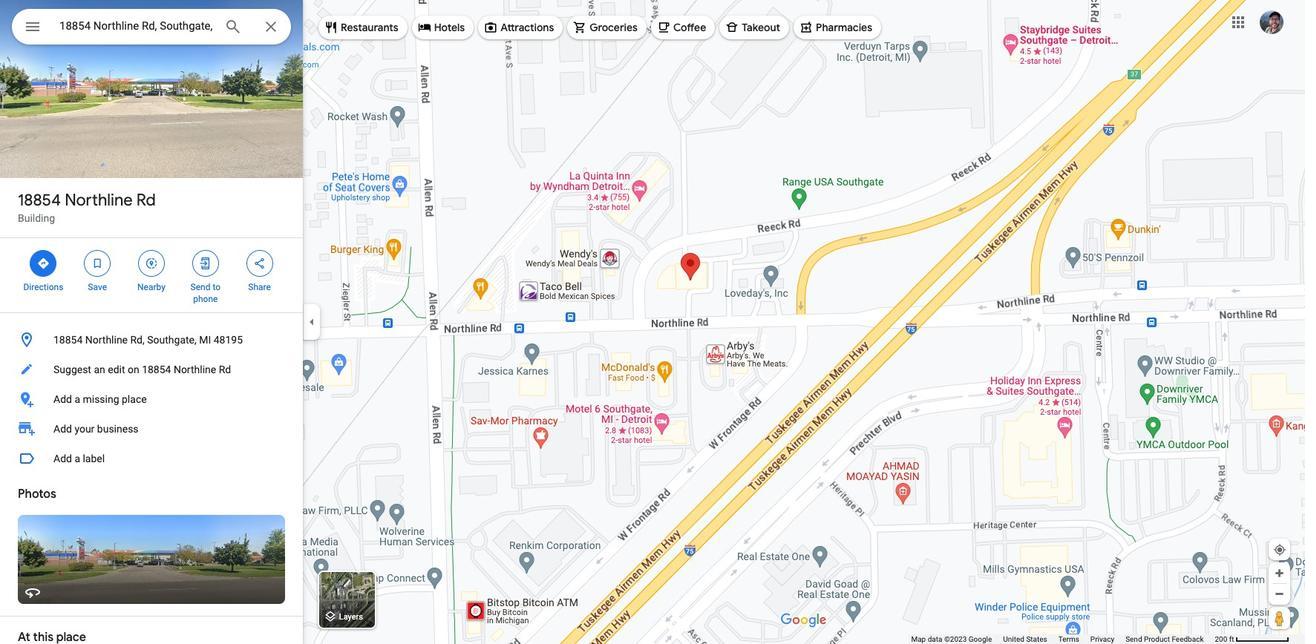 Task type: locate. For each thing, give the bounding box(es) containing it.
on
[[128, 364, 139, 376]]

restaurants button
[[319, 10, 407, 45]]

footer
[[911, 635, 1215, 644]]

1 horizontal spatial send
[[1126, 636, 1142, 644]]

2 vertical spatial northline
[[174, 364, 216, 376]]

to
[[213, 282, 221, 293]]

send product feedback button
[[1126, 635, 1204, 644]]

restaurants
[[341, 21, 398, 34]]

18854 northline rd main content
[[0, 0, 303, 644]]

1 vertical spatial add
[[53, 423, 72, 435]]

1 vertical spatial send
[[1126, 636, 1142, 644]]

place
[[122, 394, 147, 405]]

mi
[[199, 334, 211, 346]]

rd down 48195
[[219, 364, 231, 376]]

0 vertical spatial send
[[190, 282, 210, 293]]

rd,
[[130, 334, 145, 346]]

states
[[1026, 636, 1047, 644]]

footer containing map data ©2023 google
[[911, 635, 1215, 644]]

send inside send to phone
[[190, 282, 210, 293]]

your
[[75, 423, 95, 435]]

add left your
[[53, 423, 72, 435]]

rd
[[136, 190, 156, 211], [219, 364, 231, 376]]

0 vertical spatial a
[[75, 394, 80, 405]]


[[253, 255, 266, 272]]

terms button
[[1059, 635, 1079, 644]]


[[91, 255, 104, 272]]

suggest an edit on 18854 northline rd
[[53, 364, 231, 376]]

a for missing
[[75, 394, 80, 405]]

suggest
[[53, 364, 91, 376]]

add for add your business
[[53, 423, 72, 435]]

hotels
[[434, 21, 465, 34]]

map data ©2023 google
[[911, 636, 992, 644]]

privacy button
[[1091, 635, 1115, 644]]

send for send to phone
[[190, 282, 210, 293]]

18854 up building
[[18, 190, 61, 211]]

1 a from the top
[[75, 394, 80, 405]]

add inside button
[[53, 394, 72, 405]]

2 vertical spatial add
[[53, 453, 72, 465]]


[[145, 255, 158, 272]]

northline up an
[[85, 334, 128, 346]]

zoom out image
[[1274, 589, 1285, 600]]

 button
[[12, 9, 53, 48]]

nearby
[[137, 282, 166, 293]]

northline inside 18854 northline rd building
[[65, 190, 133, 211]]

add for add a missing place
[[53, 394, 72, 405]]

a
[[75, 394, 80, 405], [75, 453, 80, 465]]

1 vertical spatial a
[[75, 453, 80, 465]]

3 add from the top
[[53, 453, 72, 465]]

rd up 
[[136, 190, 156, 211]]

send left product
[[1126, 636, 1142, 644]]

1 vertical spatial rd
[[219, 364, 231, 376]]

northline down mi
[[174, 364, 216, 376]]

add inside "button"
[[53, 453, 72, 465]]

takeout button
[[720, 10, 789, 45]]

200
[[1215, 636, 1228, 644]]

photos
[[18, 487, 56, 502]]

building
[[18, 212, 55, 224]]

0 vertical spatial northline
[[65, 190, 133, 211]]

18854 inside 18854 northline rd building
[[18, 190, 61, 211]]

northline for rd,
[[85, 334, 128, 346]]

feedback
[[1172, 636, 1204, 644]]

0 horizontal spatial send
[[190, 282, 210, 293]]

1 add from the top
[[53, 394, 72, 405]]

1 vertical spatial northline
[[85, 334, 128, 346]]

northline inside "button"
[[85, 334, 128, 346]]

18854 Northline Rd, Southgate, MI 48195 field
[[12, 9, 291, 45]]

add left label
[[53, 453, 72, 465]]

map
[[911, 636, 926, 644]]

united
[[1003, 636, 1025, 644]]

show street view coverage image
[[1269, 607, 1290, 630]]

0 vertical spatial rd
[[136, 190, 156, 211]]

send up phone
[[190, 282, 210, 293]]

1 horizontal spatial rd
[[219, 364, 231, 376]]

2 vertical spatial 18854
[[142, 364, 171, 376]]

a inside button
[[75, 394, 80, 405]]

18854 northline rd, southgate, mi 48195
[[53, 334, 243, 346]]

18854 up the suggest
[[53, 334, 83, 346]]

send inside send product feedback button
[[1126, 636, 1142, 644]]

northline up 
[[65, 190, 133, 211]]

northline inside button
[[174, 364, 216, 376]]

2 a from the top
[[75, 453, 80, 465]]

0 vertical spatial add
[[53, 394, 72, 405]]

18854 for rd
[[18, 190, 61, 211]]

200 ft
[[1215, 636, 1234, 644]]

18854
[[18, 190, 61, 211], [53, 334, 83, 346], [142, 364, 171, 376]]

actions for 18854 northline rd region
[[0, 238, 303, 313]]

18854 inside "button"
[[53, 334, 83, 346]]

send
[[190, 282, 210, 293], [1126, 636, 1142, 644]]

terms
[[1059, 636, 1079, 644]]

18854 inside button
[[142, 364, 171, 376]]

a inside "button"
[[75, 453, 80, 465]]

suggest an edit on 18854 northline rd button
[[0, 355, 303, 385]]

add
[[53, 394, 72, 405], [53, 423, 72, 435], [53, 453, 72, 465]]

northline
[[65, 190, 133, 211], [85, 334, 128, 346], [174, 364, 216, 376]]

2 add from the top
[[53, 423, 72, 435]]

a left label
[[75, 453, 80, 465]]

0 vertical spatial 18854
[[18, 190, 61, 211]]

0 horizontal spatial rd
[[136, 190, 156, 211]]

send product feedback
[[1126, 636, 1204, 644]]

send to phone
[[190, 282, 221, 304]]

add down the suggest
[[53, 394, 72, 405]]

a left missing
[[75, 394, 80, 405]]

google account: cj baylor  
(christian.baylor@adept.ai) image
[[1260, 10, 1284, 34]]

1 vertical spatial 18854
[[53, 334, 83, 346]]

pharmacies
[[816, 21, 872, 34]]

send for send product feedback
[[1126, 636, 1142, 644]]

18854 right on on the left bottom
[[142, 364, 171, 376]]

None field
[[59, 17, 212, 35]]



Task type: vqa. For each thing, say whether or not it's contained in the screenshot.
tue, dec 12 element
no



Task type: describe. For each thing, give the bounding box(es) containing it.
footer inside google maps element
[[911, 635, 1215, 644]]

share
[[248, 282, 271, 293]]

groceries button
[[567, 10, 647, 45]]

hotels button
[[412, 10, 474, 45]]

save
[[88, 282, 107, 293]]

show your location image
[[1273, 543, 1287, 557]]

attractions button
[[478, 10, 563, 45]]

coffee button
[[651, 10, 715, 45]]

edit
[[108, 364, 125, 376]]

directions
[[23, 282, 63, 293]]

google
[[969, 636, 992, 644]]

add a missing place
[[53, 394, 147, 405]]

add a label button
[[0, 444, 303, 474]]

add a label
[[53, 453, 105, 465]]

attractions
[[501, 21, 554, 34]]

united states button
[[1003, 635, 1047, 644]]

privacy
[[1091, 636, 1115, 644]]

business
[[97, 423, 139, 435]]

southgate,
[[147, 334, 197, 346]]

add for add a label
[[53, 453, 72, 465]]

©2023
[[944, 636, 967, 644]]

18854 for rd,
[[53, 334, 83, 346]]

zoom in image
[[1274, 568, 1285, 579]]

product
[[1144, 636, 1170, 644]]

ft
[[1229, 636, 1234, 644]]

united states
[[1003, 636, 1047, 644]]

add your business
[[53, 423, 139, 435]]

layers
[[339, 613, 363, 622]]


[[37, 255, 50, 272]]

an
[[94, 364, 105, 376]]

add your business link
[[0, 414, 303, 444]]

northline for rd
[[65, 190, 133, 211]]

phone
[[193, 294, 218, 304]]

 search field
[[12, 9, 291, 48]]

add a missing place button
[[0, 385, 303, 414]]


[[199, 255, 212, 272]]

missing
[[83, 394, 119, 405]]

takeout
[[742, 21, 780, 34]]

rd inside button
[[219, 364, 231, 376]]

18854 northline rd building
[[18, 190, 156, 224]]

48195
[[214, 334, 243, 346]]

label
[[83, 453, 105, 465]]

200 ft button
[[1215, 636, 1290, 644]]

18854 northline rd, southgate, mi 48195 button
[[0, 325, 303, 355]]

collapse side panel image
[[304, 314, 320, 330]]

rd inside 18854 northline rd building
[[136, 190, 156, 211]]

a for label
[[75, 453, 80, 465]]


[[24, 16, 42, 37]]

coffee
[[673, 21, 706, 34]]

none field inside the "18854 northline rd, southgate, mi 48195" field
[[59, 17, 212, 35]]

data
[[928, 636, 943, 644]]

groceries
[[590, 21, 638, 34]]

pharmacies button
[[794, 10, 881, 45]]

google maps element
[[0, 0, 1305, 644]]



